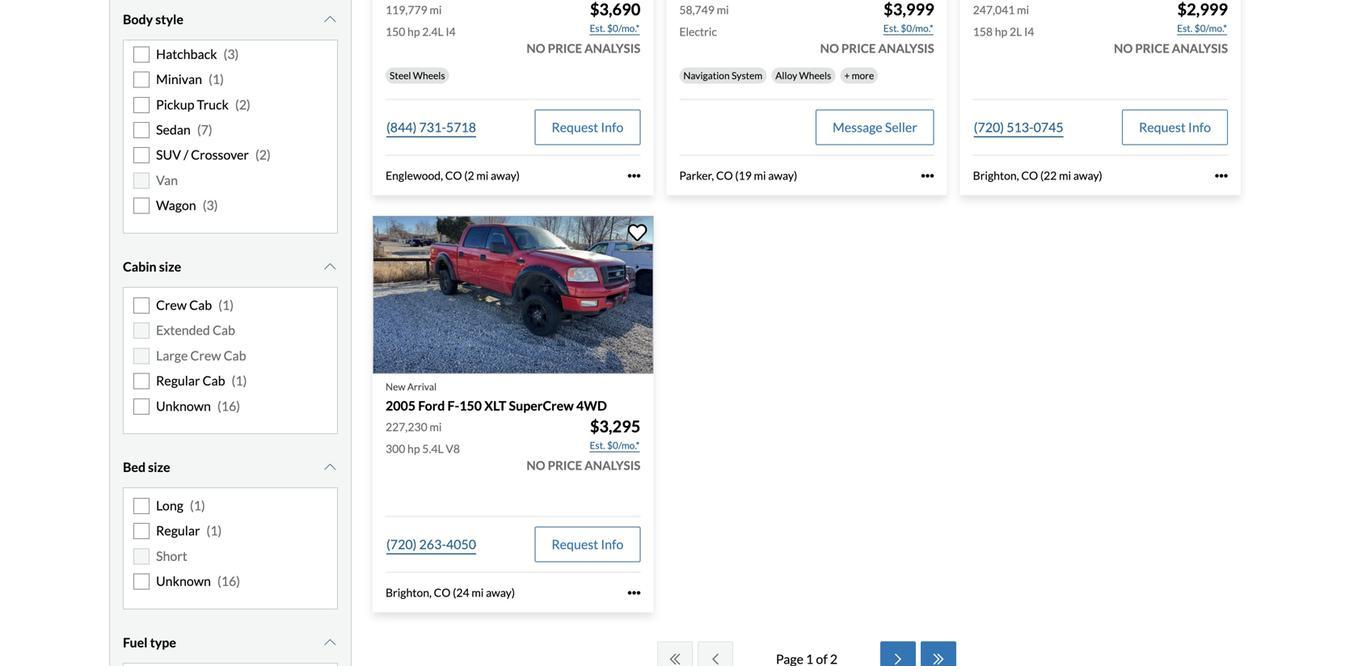 Task type: vqa. For each thing, say whether or not it's contained in the screenshot.


Task type: locate. For each thing, give the bounding box(es) containing it.
mi up 2.4l
[[430, 3, 442, 17]]

$0/mo.* inside $3,295 est. $0/mo.* no price analysis
[[607, 440, 640, 451]]

1 horizontal spatial (3)
[[223, 46, 239, 62]]

price for message seller
[[841, 41, 876, 55]]

info for (720) 263-4050
[[601, 537, 624, 552]]

regular down "long (1)"
[[156, 523, 200, 539]]

i4 right 2.4l
[[446, 25, 456, 38]]

(16) up fuel type dropdown button at the left of page
[[217, 573, 240, 589]]

1 vertical spatial crew
[[190, 348, 221, 363]]

cab
[[189, 297, 212, 313], [213, 322, 235, 338], [224, 348, 246, 363], [203, 373, 225, 389]]

0 vertical spatial brighton,
[[973, 169, 1019, 182]]

ellipsis h image
[[921, 169, 934, 182], [1215, 169, 1228, 182]]

227,230
[[386, 420, 427, 434]]

englewood,
[[386, 169, 443, 182]]

(1) down bed size dropdown button at the bottom
[[206, 523, 222, 539]]

hp left 2l
[[995, 25, 1008, 38]]

0 vertical spatial (3)
[[223, 46, 239, 62]]

wagon
[[156, 197, 196, 213]]

1 horizontal spatial i4
[[1024, 25, 1034, 38]]

2 regular from the top
[[156, 523, 200, 539]]

request info button for (720) 263-4050
[[535, 527, 641, 562]]

1 horizontal spatial (2)
[[255, 147, 271, 163]]

/
[[184, 147, 188, 163]]

mi inside 227,230 mi 300 hp 5.4l v8
[[430, 420, 442, 434]]

hp for (720)
[[995, 25, 1008, 38]]

1 vertical spatial chevron down image
[[322, 461, 338, 474]]

i4
[[446, 25, 456, 38], [1024, 25, 1034, 38]]

(720)
[[974, 119, 1004, 135], [386, 537, 417, 552]]

+
[[844, 70, 850, 81]]

2 unknown from the top
[[156, 573, 211, 589]]

info
[[601, 119, 624, 135], [1188, 119, 1211, 135], [601, 537, 624, 552]]

1 est. $0/mo.* no price analysis from the left
[[527, 22, 641, 55]]

regular for regular
[[156, 523, 200, 539]]

hp for (844)
[[407, 25, 420, 38]]

unknown
[[156, 398, 211, 414], [156, 573, 211, 589]]

size right cabin
[[159, 259, 181, 274]]

(3) right the wagon
[[203, 197, 218, 213]]

est. $0/mo.* button
[[589, 20, 641, 36], [883, 20, 934, 36], [1176, 20, 1228, 36], [589, 438, 641, 454]]

co for (720) 513-0745
[[1021, 169, 1038, 182]]

1 regular from the top
[[156, 373, 200, 389]]

119,779
[[386, 3, 427, 17]]

1 vertical spatial ellipsis h image
[[628, 586, 641, 599]]

0 vertical spatial 150
[[386, 25, 405, 38]]

1 i4 from the left
[[446, 25, 456, 38]]

message seller
[[833, 119, 917, 135]]

mi up 2l
[[1017, 3, 1029, 17]]

(1) down cabin size dropdown button
[[218, 297, 234, 313]]

body
[[123, 11, 153, 27]]

i4 for 731-
[[446, 25, 456, 38]]

2 i4 from the left
[[1024, 25, 1034, 38]]

size right bed
[[148, 459, 170, 475]]

0 horizontal spatial i4
[[446, 25, 456, 38]]

brighton, left (22
[[973, 169, 1019, 182]]

est. $0/mo.* no price analysis for message seller
[[820, 22, 934, 55]]

wheels right "steel"
[[413, 70, 445, 81]]

info for (720) 513-0745
[[1188, 119, 1211, 135]]

away) right (19
[[768, 169, 797, 182]]

crew up regular cab (1)
[[190, 348, 221, 363]]

1 horizontal spatial ellipsis h image
[[1215, 169, 1228, 182]]

1 vertical spatial size
[[148, 459, 170, 475]]

(844)
[[386, 119, 417, 135]]

no for message seller
[[820, 41, 839, 55]]

0 horizontal spatial est. $0/mo.* no price analysis
[[527, 22, 641, 55]]

ellipsis h image for (720) 513-0745
[[1215, 169, 1228, 182]]

ellipsis h image for brighton, co (24 mi away)
[[628, 586, 641, 599]]

2l
[[1010, 25, 1022, 38]]

away) right (24
[[486, 586, 515, 600]]

system
[[732, 70, 763, 81]]

regular down large
[[156, 373, 200, 389]]

extended
[[156, 322, 210, 338]]

0 vertical spatial crew
[[156, 297, 187, 313]]

0 horizontal spatial brighton,
[[386, 586, 432, 600]]

hp inside 119,779 mi 150 hp 2.4l i4
[[407, 25, 420, 38]]

size
[[159, 259, 181, 274], [148, 459, 170, 475]]

0 horizontal spatial (720)
[[386, 537, 417, 552]]

2 ellipsis h image from the left
[[1215, 169, 1228, 182]]

hp right 300
[[407, 442, 420, 456]]

1 chevron down image from the top
[[322, 13, 338, 26]]

mi
[[430, 3, 442, 17], [717, 3, 729, 17], [1017, 3, 1029, 17], [476, 169, 489, 182], [754, 169, 766, 182], [1059, 169, 1071, 182], [430, 420, 442, 434], [472, 586, 484, 600]]

new
[[386, 381, 405, 392]]

i4 inside 247,041 mi 158 hp 2l i4
[[1024, 25, 1034, 38]]

type
[[150, 634, 176, 650]]

crew cab (1)
[[156, 297, 234, 313]]

hp left 2.4l
[[407, 25, 420, 38]]

(1) up regular (1)
[[190, 498, 205, 513]]

unknown (16)
[[156, 398, 240, 414], [156, 573, 240, 589]]

(2) right the crossover
[[255, 147, 271, 163]]

unknown (16) down regular cab (1)
[[156, 398, 240, 414]]

(2)
[[235, 96, 250, 112], [255, 147, 271, 163]]

red 2005 ford f-150 xlt supercrew 4wd pickup truck four-wheel drive 4-speed automatic image
[[373, 216, 653, 374]]

(1) down large crew cab in the bottom of the page
[[232, 373, 247, 389]]

size for bed size
[[148, 459, 170, 475]]

mi down ford
[[430, 420, 442, 434]]

0 horizontal spatial wheels
[[413, 70, 445, 81]]

ellipsis h image for englewood, co (2 mi away)
[[628, 169, 641, 182]]

$3,295 est. $0/mo.* no price analysis
[[527, 417, 641, 473]]

0 vertical spatial chevron down image
[[322, 13, 338, 26]]

analysis
[[585, 41, 641, 55], [878, 41, 934, 55], [1172, 41, 1228, 55], [585, 458, 641, 473]]

2 horizontal spatial est. $0/mo.* no price analysis
[[1114, 22, 1228, 55]]

est. $0/mo.* no price analysis for (844) 731-5718
[[527, 22, 641, 55]]

sedan
[[156, 122, 191, 137]]

0745
[[1034, 119, 1064, 135]]

chevron down image inside bed size dropdown button
[[322, 461, 338, 474]]

unknown (16) down "short"
[[156, 573, 240, 589]]

1 horizontal spatial est. $0/mo.* no price analysis
[[820, 22, 934, 55]]

2 ellipsis h image from the top
[[628, 586, 641, 599]]

hp inside 227,230 mi 300 hp 5.4l v8
[[407, 442, 420, 456]]

158
[[973, 25, 993, 38]]

(16)
[[217, 398, 240, 414], [217, 573, 240, 589]]

est. for (720) 513-0745
[[1177, 22, 1193, 34]]

no for (844) 731-5718
[[527, 41, 545, 55]]

731-
[[419, 119, 446, 135]]

co left (19
[[716, 169, 733, 182]]

150
[[386, 25, 405, 38], [459, 398, 482, 414]]

mi right 58,749 on the right of page
[[717, 3, 729, 17]]

(1) for regular (1)
[[206, 523, 222, 539]]

request info for 4050
[[552, 537, 624, 552]]

(720) 263-4050 button
[[386, 527, 477, 562]]

co left (24
[[434, 586, 451, 600]]

mi right (22
[[1059, 169, 1071, 182]]

150 inside new arrival 2005 ford f-150 xlt supercrew 4wd
[[459, 398, 482, 414]]

minivan
[[156, 71, 202, 87]]

co for (844) 731-5718
[[445, 169, 462, 182]]

1 vertical spatial unknown (16)
[[156, 573, 240, 589]]

(19
[[735, 169, 752, 182]]

2 wheels from the left
[[799, 70, 831, 81]]

fuel type
[[123, 634, 176, 650]]

unknown down "short"
[[156, 573, 211, 589]]

request info
[[552, 119, 624, 135], [1139, 119, 1211, 135], [552, 537, 624, 552]]

0 vertical spatial unknown (16)
[[156, 398, 240, 414]]

est. $0/mo.* button for (844) 731-5718
[[589, 20, 641, 36]]

away) for message seller
[[768, 169, 797, 182]]

$3,295
[[590, 417, 641, 436]]

0 horizontal spatial ellipsis h image
[[921, 169, 934, 182]]

crew up extended
[[156, 297, 187, 313]]

co left (22
[[1021, 169, 1038, 182]]

style
[[155, 11, 183, 27]]

0 horizontal spatial (2)
[[235, 96, 250, 112]]

0 vertical spatial (2)
[[235, 96, 250, 112]]

(2) right the 'truck'
[[235, 96, 250, 112]]

englewood, co (2 mi away)
[[386, 169, 520, 182]]

0 horizontal spatial crew
[[156, 297, 187, 313]]

1 wheels from the left
[[413, 70, 445, 81]]

$0/mo.*
[[607, 22, 640, 34], [901, 22, 933, 34], [1195, 22, 1227, 34], [607, 440, 640, 451]]

(720) left 263-
[[386, 537, 417, 552]]

1 vertical spatial (720)
[[386, 537, 417, 552]]

mi right (24
[[472, 586, 484, 600]]

message
[[833, 119, 883, 135]]

(1) for minivan (1)
[[209, 71, 224, 87]]

v8
[[446, 442, 460, 456]]

1 vertical spatial regular
[[156, 523, 200, 539]]

ellipsis h image
[[628, 169, 641, 182], [628, 586, 641, 599]]

0 vertical spatial unknown
[[156, 398, 211, 414]]

cab up extended cab
[[189, 297, 212, 313]]

chevron down image for (1)
[[322, 461, 338, 474]]

long
[[156, 498, 183, 513]]

(16) down regular cab (1)
[[217, 398, 240, 414]]

2 est. $0/mo.* no price analysis from the left
[[820, 22, 934, 55]]

bed
[[123, 459, 146, 475]]

est. for message seller
[[883, 22, 899, 34]]

wheels right alloy
[[799, 70, 831, 81]]

1 horizontal spatial (720)
[[974, 119, 1004, 135]]

hp
[[407, 25, 420, 38], [995, 25, 1008, 38], [407, 442, 420, 456]]

58,749 mi electric
[[679, 3, 729, 38]]

(3) down body style dropdown button
[[223, 46, 239, 62]]

co left (2 on the left top of page
[[445, 169, 462, 182]]

1 horizontal spatial crew
[[190, 348, 221, 363]]

away) right (2 on the left top of page
[[491, 169, 520, 182]]

1 vertical spatial 150
[[459, 398, 482, 414]]

crew
[[156, 297, 187, 313], [190, 348, 221, 363]]

chevron double right image
[[931, 653, 947, 666]]

1 horizontal spatial wheels
[[799, 70, 831, 81]]

request for 4050
[[552, 537, 598, 552]]

regular (1)
[[156, 523, 222, 539]]

brighton, left (24
[[386, 586, 432, 600]]

(3) for hatchback (3)
[[223, 46, 239, 62]]

0 vertical spatial (16)
[[217, 398, 240, 414]]

no
[[527, 41, 545, 55], [820, 41, 839, 55], [1114, 41, 1133, 55], [527, 458, 545, 473]]

est. $0/mo.* button for message seller
[[883, 20, 934, 36]]

wheels
[[413, 70, 445, 81], [799, 70, 831, 81]]

hp inside 247,041 mi 158 hp 2l i4
[[995, 25, 1008, 38]]

chevron down image inside body style dropdown button
[[322, 13, 338, 26]]

pickup truck (2)
[[156, 96, 250, 112]]

wheels for alloy wheels
[[799, 70, 831, 81]]

1 ellipsis h image from the left
[[921, 169, 934, 182]]

0 horizontal spatial 150
[[386, 25, 405, 38]]

150 left xlt
[[459, 398, 482, 414]]

1 vertical spatial (16)
[[217, 573, 240, 589]]

(720) left 513-
[[974, 119, 1004, 135]]

0 vertical spatial (720)
[[974, 119, 1004, 135]]

i4 right 2l
[[1024, 25, 1034, 38]]

brighton, co (22 mi away)
[[973, 169, 1102, 182]]

0 horizontal spatial (3)
[[203, 197, 218, 213]]

bed size
[[123, 459, 170, 475]]

3 est. $0/mo.* no price analysis from the left
[[1114, 22, 1228, 55]]

0 vertical spatial regular
[[156, 373, 200, 389]]

away) right (22
[[1073, 169, 1102, 182]]

short
[[156, 548, 187, 564]]

analysis for (720) 513-0745
[[1172, 41, 1228, 55]]

price for (720) 513-0745
[[1135, 41, 1170, 55]]

long (1)
[[156, 498, 205, 513]]

1 horizontal spatial brighton,
[[973, 169, 1019, 182]]

(844) 731-5718 button
[[386, 110, 477, 145]]

est.
[[590, 22, 605, 34], [883, 22, 899, 34], [1177, 22, 1193, 34], [590, 440, 605, 451]]

bed size button
[[123, 447, 338, 487]]

2 chevron down image from the top
[[322, 461, 338, 474]]

ellipsis h image for message seller
[[921, 169, 934, 182]]

1 vertical spatial unknown
[[156, 573, 211, 589]]

request info button
[[535, 110, 641, 145], [1122, 110, 1228, 145], [535, 527, 641, 562]]

0 vertical spatial ellipsis h image
[[628, 169, 641, 182]]

+ more
[[844, 70, 874, 81]]

hatchback
[[156, 46, 217, 62]]

3 chevron down image from the top
[[322, 636, 338, 649]]

1 vertical spatial brighton,
[[386, 586, 432, 600]]

cab down large crew cab in the bottom of the page
[[203, 373, 225, 389]]

cabin size button
[[123, 247, 338, 287]]

1 horizontal spatial 150
[[459, 398, 482, 414]]

(3) for wagon (3)
[[203, 197, 218, 213]]

$0/mo.* for (844) 731-5718
[[607, 22, 640, 34]]

cab up large crew cab in the bottom of the page
[[213, 322, 235, 338]]

2 vertical spatial chevron down image
[[322, 636, 338, 649]]

request info for 0745
[[1139, 119, 1211, 135]]

chevron left image
[[707, 653, 723, 666]]

i4 inside 119,779 mi 150 hp 2.4l i4
[[446, 25, 456, 38]]

150 down 119,779
[[386, 25, 405, 38]]

chevron down image
[[322, 13, 338, 26], [322, 461, 338, 474], [322, 636, 338, 649]]

away)
[[491, 169, 520, 182], [768, 169, 797, 182], [1073, 169, 1102, 182], [486, 586, 515, 600]]

0 vertical spatial size
[[159, 259, 181, 274]]

analysis inside $3,295 est. $0/mo.* no price analysis
[[585, 458, 641, 473]]

(1)
[[209, 71, 224, 87], [218, 297, 234, 313], [232, 373, 247, 389], [190, 498, 205, 513], [206, 523, 222, 539]]

1 ellipsis h image from the top
[[628, 169, 641, 182]]

300
[[386, 442, 405, 456]]

cab for extended cab
[[213, 322, 235, 338]]

est. $0/mo.* no price analysis for (720) 513-0745
[[1114, 22, 1228, 55]]

unknown down regular cab (1)
[[156, 398, 211, 414]]

(1) up the 'truck'
[[209, 71, 224, 87]]

request for 0745
[[1139, 119, 1186, 135]]

minivan (1)
[[156, 71, 224, 87]]

1 vertical spatial (3)
[[203, 197, 218, 213]]



Task type: describe. For each thing, give the bounding box(es) containing it.
ford
[[418, 398, 445, 414]]

(1) for long (1)
[[190, 498, 205, 513]]

alloy
[[776, 70, 797, 81]]

message seller button
[[816, 110, 934, 145]]

mi right (19
[[754, 169, 766, 182]]

body style
[[123, 11, 183, 27]]

fuel type button
[[123, 622, 338, 663]]

2.4l
[[422, 25, 444, 38]]

247,041
[[973, 3, 1015, 17]]

(24
[[453, 586, 469, 600]]

(720) 513-0745
[[974, 119, 1064, 135]]

more
[[852, 70, 874, 81]]

navigation
[[683, 70, 730, 81]]

request info button for (720) 513-0745
[[1122, 110, 1228, 145]]

1 (16) from the top
[[217, 398, 240, 414]]

supercrew
[[509, 398, 574, 414]]

119,779 mi 150 hp 2.4l i4
[[386, 3, 456, 38]]

truck
[[197, 96, 229, 112]]

pickup
[[156, 96, 194, 112]]

1 vertical spatial (2)
[[255, 147, 271, 163]]

fuel
[[123, 634, 148, 650]]

2 (16) from the top
[[217, 573, 240, 589]]

chevron right image
[[890, 653, 906, 666]]

sedan (7)
[[156, 122, 212, 137]]

body style button
[[123, 0, 338, 40]]

chevron down image inside fuel type dropdown button
[[322, 636, 338, 649]]

no for (720) 513-0745
[[1114, 41, 1133, 55]]

price for (844) 731-5718
[[548, 41, 582, 55]]

new arrival 2005 ford f-150 xlt supercrew 4wd
[[386, 381, 607, 414]]

electric
[[679, 25, 717, 38]]

f-
[[447, 398, 459, 414]]

parker,
[[679, 169, 714, 182]]

co for message seller
[[716, 169, 733, 182]]

parker, co (19 mi away)
[[679, 169, 797, 182]]

wheels for steel wheels
[[413, 70, 445, 81]]

suv / crossover (2)
[[156, 147, 271, 163]]

227,230 mi 300 hp 5.4l v8
[[386, 420, 460, 456]]

(720) for (720) 513-0745
[[974, 119, 1004, 135]]

brighton, for brighton, co (22 mi away)
[[973, 169, 1019, 182]]

i4 for 513-
[[1024, 25, 1034, 38]]

mi right (2 on the left top of page
[[476, 169, 489, 182]]

request for 5718
[[552, 119, 598, 135]]

(844) 731-5718
[[386, 119, 476, 135]]

513-
[[1007, 119, 1034, 135]]

price inside $3,295 est. $0/mo.* no price analysis
[[548, 458, 582, 473]]

4wd
[[576, 398, 607, 414]]

(720) 263-4050
[[386, 537, 476, 552]]

away) for (844) 731-5718
[[491, 169, 520, 182]]

navigation system
[[683, 70, 763, 81]]

no inside $3,295 est. $0/mo.* no price analysis
[[527, 458, 545, 473]]

brighton, co (24 mi away)
[[386, 586, 515, 600]]

cab up regular cab (1)
[[224, 348, 246, 363]]

large
[[156, 348, 188, 363]]

cabin size
[[123, 259, 181, 274]]

hatchback (3)
[[156, 46, 239, 62]]

request info button for (844) 731-5718
[[535, 110, 641, 145]]

mi inside 119,779 mi 150 hp 2.4l i4
[[430, 3, 442, 17]]

est. inside $3,295 est. $0/mo.* no price analysis
[[590, 440, 605, 451]]

regular cab (1)
[[156, 373, 247, 389]]

request info for 5718
[[552, 119, 624, 135]]

steel wheels
[[390, 70, 445, 81]]

(720) for (720) 263-4050
[[386, 537, 417, 552]]

xlt
[[484, 398, 506, 414]]

2 unknown (16) from the top
[[156, 573, 240, 589]]

cab for crew cab (1)
[[189, 297, 212, 313]]

150 inside 119,779 mi 150 hp 2.4l i4
[[386, 25, 405, 38]]

analysis for (844) 731-5718
[[585, 41, 641, 55]]

263-
[[419, 537, 446, 552]]

est. for (844) 731-5718
[[590, 22, 605, 34]]

chevron down image for (3)
[[322, 13, 338, 26]]

arrival
[[407, 381, 437, 392]]

2005
[[386, 398, 416, 414]]

mi inside the 58,749 mi electric
[[717, 3, 729, 17]]

cabin
[[123, 259, 157, 274]]

seller
[[885, 119, 917, 135]]

crossover
[[191, 147, 249, 163]]

$0/mo.* for (720) 513-0745
[[1195, 22, 1227, 34]]

(22
[[1040, 169, 1057, 182]]

$0/mo.* for message seller
[[901, 22, 933, 34]]

(7)
[[197, 122, 212, 137]]

regular for regular cab
[[156, 373, 200, 389]]

large crew cab
[[156, 348, 246, 363]]

4050
[[446, 537, 476, 552]]

est. $0/mo.* button for (720) 513-0745
[[1176, 20, 1228, 36]]

suv
[[156, 147, 181, 163]]

5.4l
[[422, 442, 444, 456]]

info for (844) 731-5718
[[601, 119, 624, 135]]

wagon (3)
[[156, 197, 218, 213]]

away) for (720) 513-0745
[[1073, 169, 1102, 182]]

(720) 513-0745 button
[[973, 110, 1064, 145]]

58,749
[[679, 3, 715, 17]]

mi inside 247,041 mi 158 hp 2l i4
[[1017, 3, 1029, 17]]

analysis for message seller
[[878, 41, 934, 55]]

chevron double left image
[[667, 653, 683, 666]]

cab for regular cab (1)
[[203, 373, 225, 389]]

1 unknown (16) from the top
[[156, 398, 240, 414]]

(2
[[464, 169, 474, 182]]

extended cab
[[156, 322, 235, 338]]

brighton, for brighton, co (24 mi away)
[[386, 586, 432, 600]]

steel
[[390, 70, 411, 81]]

247,041 mi 158 hp 2l i4
[[973, 3, 1034, 38]]

van
[[156, 172, 178, 188]]

chevron down image
[[322, 260, 338, 273]]

alloy wheels
[[776, 70, 831, 81]]

size for cabin size
[[159, 259, 181, 274]]

1 unknown from the top
[[156, 398, 211, 414]]



